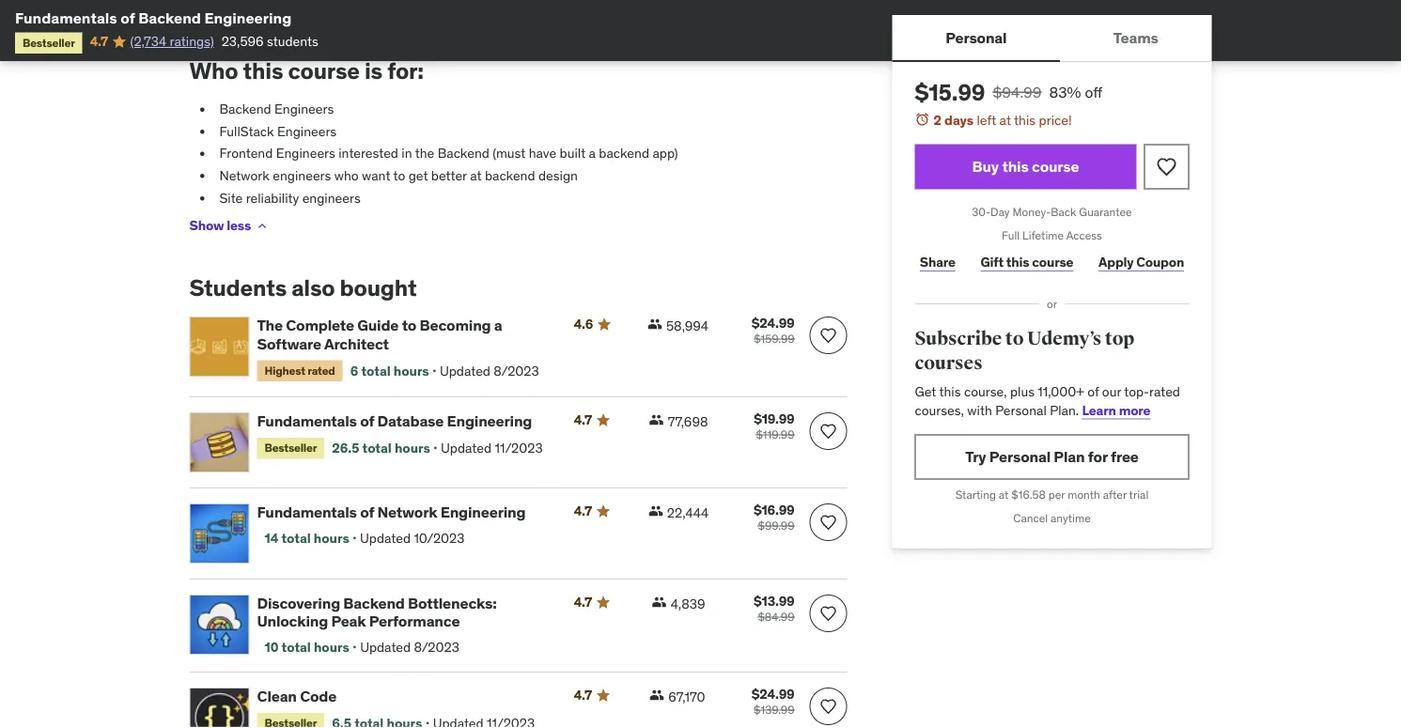 Task type: describe. For each thing, give the bounding box(es) containing it.
total for 26.5
[[362, 440, 392, 457]]

becoming
[[420, 316, 491, 336]]

2
[[934, 111, 942, 128]]

11,000+
[[1038, 383, 1085, 400]]

site
[[219, 190, 243, 207]]

per
[[1049, 488, 1065, 502]]

2 days left at this price!
[[934, 111, 1072, 128]]

wishlist image for discovering backend bottlenecks: unlocking peak performance
[[819, 605, 838, 624]]

fundamentals for fundamentals of database engineering
[[257, 412, 357, 431]]

(must
[[493, 145, 526, 162]]

0 vertical spatial engineers
[[275, 101, 334, 118]]

this for get
[[939, 383, 961, 400]]

frontend
[[219, 145, 273, 162]]

10 total hours
[[265, 640, 350, 656]]

apply coupon
[[1099, 254, 1184, 270]]

hours for 14 total hours
[[314, 530, 349, 547]]

1 vertical spatial backend
[[485, 168, 535, 184]]

$24.99 for the complete guide to becoming a software architect
[[752, 316, 795, 332]]

26.5
[[332, 440, 359, 457]]

with
[[967, 402, 992, 419]]

$139.99
[[754, 704, 795, 718]]

1 vertical spatial network
[[377, 503, 437, 523]]

total for 10
[[282, 640, 311, 656]]

money-
[[1013, 205, 1051, 220]]

subscribe to udemy's top courses
[[915, 328, 1135, 375]]

discovering
[[257, 595, 340, 614]]

23,596 students
[[222, 33, 319, 50]]

access
[[1066, 228, 1102, 243]]

wishlist image for clean code
[[819, 698, 838, 717]]

4.6
[[574, 316, 593, 333]]

83%
[[1049, 82, 1081, 102]]

$16.58
[[1012, 488, 1046, 502]]

backend up "(2,734 ratings)"
[[138, 8, 201, 27]]

trial
[[1129, 488, 1149, 502]]

full
[[1002, 228, 1020, 243]]

get this course, plus 11,000+ of our top-rated courses, with personal plan.
[[915, 383, 1180, 419]]

in
[[402, 145, 412, 162]]

discovering backend bottlenecks: unlocking peak performance
[[257, 595, 497, 632]]

$13.99 $84.99
[[754, 594, 795, 625]]

updated for 26.5 total hours
[[441, 440, 492, 457]]

starting
[[956, 488, 996, 502]]

updated for 14 total hours
[[360, 530, 411, 547]]

updated for 10 total hours
[[360, 640, 411, 656]]

wishlist image for the complete guide to becoming a software architect
[[819, 327, 838, 346]]

show less
[[189, 218, 251, 235]]

4.7 for fundamentals of network engineering
[[574, 503, 592, 520]]

0 vertical spatial engineers
[[273, 168, 331, 184]]

buy this course button
[[915, 144, 1137, 189]]

30-
[[972, 205, 991, 220]]

bought
[[340, 274, 417, 303]]

of for fundamentals of network engineering
[[360, 503, 374, 523]]

engineering for fundamentals of network engineering
[[441, 503, 526, 523]]

month
[[1068, 488, 1101, 502]]

course for buy this course
[[1032, 157, 1079, 176]]

our
[[1102, 383, 1121, 400]]

updated 11/2023
[[441, 440, 543, 457]]

cancel
[[1013, 511, 1048, 526]]

students
[[267, 33, 319, 50]]

app)
[[653, 145, 678, 162]]

clean
[[257, 688, 297, 707]]

price!
[[1039, 111, 1072, 128]]

discovering backend bottlenecks: unlocking peak performance link
[[257, 595, 551, 632]]

backend up better
[[438, 145, 490, 162]]

23,596
[[222, 33, 264, 50]]

guide
[[357, 316, 399, 336]]

get
[[409, 168, 428, 184]]

tab list containing personal
[[892, 15, 1212, 62]]

hours for 6 total hours
[[394, 363, 429, 380]]

guarantee
[[1079, 205, 1132, 220]]

xsmall image for network
[[648, 504, 663, 519]]

want
[[362, 168, 390, 184]]

hours for 26.5 total hours
[[395, 440, 430, 457]]

interested
[[339, 145, 398, 162]]

try
[[965, 447, 986, 467]]

learn
[[1082, 402, 1116, 419]]

udemy's
[[1027, 328, 1102, 351]]

$159.99
[[754, 332, 795, 347]]

total for 6
[[361, 363, 391, 380]]

xsmall image left the 67,170
[[650, 688, 665, 704]]

for:
[[387, 57, 424, 86]]

$19.99
[[754, 411, 795, 428]]

6
[[350, 363, 358, 380]]

$15.99
[[915, 78, 985, 106]]

fundamentals for fundamentals of backend engineering
[[15, 8, 117, 27]]

$15.99 $94.99 83% off
[[915, 78, 1103, 106]]

fundamentals of database engineering
[[257, 412, 532, 431]]

backend inside the discovering backend bottlenecks: unlocking peak performance
[[343, 595, 405, 614]]

0 horizontal spatial rated
[[308, 364, 335, 378]]

learn more
[[1082, 402, 1151, 419]]

to inside subscribe to udemy's top courses
[[1006, 328, 1024, 351]]

$16.99 $99.99
[[754, 502, 795, 534]]

share
[[920, 254, 956, 270]]

of for fundamentals of database engineering
[[360, 412, 374, 431]]

$84.99
[[758, 610, 795, 625]]

better
[[431, 168, 467, 184]]

teams
[[1114, 28, 1159, 47]]

also
[[292, 274, 335, 303]]

gift this course
[[981, 254, 1074, 270]]

top-
[[1124, 383, 1150, 400]]

highest
[[265, 364, 305, 378]]

wishlist image for fundamentals of database engineering
[[819, 422, 838, 441]]

or
[[1047, 297, 1057, 311]]

engineering for fundamentals of database engineering
[[447, 412, 532, 431]]

$119.99
[[756, 428, 795, 443]]



Task type: vqa. For each thing, say whether or not it's contained in the screenshot.
the a to the right
yes



Task type: locate. For each thing, give the bounding box(es) containing it.
clean code
[[257, 688, 337, 707]]

0 vertical spatial engineering
[[204, 8, 292, 27]]

anytime
[[1051, 511, 1091, 526]]

26.5 total hours
[[332, 440, 430, 457]]

rated left 6
[[308, 364, 335, 378]]

xsmall image left 58,994
[[648, 317, 663, 332]]

of inside get this course, plus 11,000+ of our top-rated courses, with personal plan.
[[1088, 383, 1099, 400]]

xsmall image left 4,839
[[652, 595, 667, 610]]

engineers up reliability
[[273, 168, 331, 184]]

14 total hours
[[265, 530, 349, 547]]

who this course is for:
[[189, 57, 424, 86]]

4.7
[[90, 33, 108, 50], [574, 412, 592, 429], [574, 503, 592, 520], [574, 595, 592, 611], [574, 688, 592, 704]]

8/2023 for 6 total hours
[[494, 363, 539, 380]]

day
[[991, 205, 1010, 220]]

back
[[1051, 205, 1077, 220]]

the complete guide to becoming a software architect link
[[257, 316, 551, 354]]

tab list
[[892, 15, 1212, 62]]

engineering for fundamentals of backend engineering
[[204, 8, 292, 27]]

2 vertical spatial engineers
[[276, 145, 335, 162]]

total right 14
[[281, 530, 311, 547]]

at inside starting at $16.58 per month after trial cancel anytime
[[999, 488, 1009, 502]]

course for who this course is for:
[[288, 57, 360, 86]]

performance
[[369, 613, 460, 632]]

students also bought
[[189, 274, 417, 303]]

this inside button
[[1002, 157, 1029, 176]]

database
[[377, 412, 444, 431]]

8/2023 down performance
[[414, 640, 459, 656]]

plus
[[1010, 383, 1035, 400]]

updated 8/2023
[[440, 363, 539, 380], [360, 640, 459, 656]]

1 vertical spatial updated 8/2023
[[360, 640, 459, 656]]

days
[[945, 111, 974, 128]]

1 vertical spatial 8/2023
[[414, 640, 459, 656]]

2 vertical spatial wishlist image
[[819, 698, 838, 717]]

to left udemy's
[[1006, 328, 1024, 351]]

highest rated
[[265, 364, 335, 378]]

0 vertical spatial personal
[[946, 28, 1007, 47]]

fullstack
[[219, 123, 274, 140]]

to inside the complete guide to becoming a software architect
[[402, 316, 417, 336]]

2 vertical spatial fundamentals
[[257, 503, 357, 523]]

backend down the (must
[[485, 168, 535, 184]]

fundamentals
[[15, 8, 117, 27], [257, 412, 357, 431], [257, 503, 357, 523]]

code
[[300, 688, 337, 707]]

1 wishlist image from the top
[[819, 327, 838, 346]]

engineers down who
[[302, 190, 361, 207]]

1 vertical spatial bestseller
[[265, 441, 317, 456]]

0 vertical spatial fundamentals
[[15, 8, 117, 27]]

2 $24.99 from the top
[[752, 687, 795, 704]]

0 vertical spatial rated
[[308, 364, 335, 378]]

buy this course
[[972, 157, 1079, 176]]

engineers
[[275, 101, 334, 118], [277, 123, 337, 140], [276, 145, 335, 162]]

students
[[189, 274, 287, 303]]

apply
[[1099, 254, 1134, 270]]

course inside button
[[1032, 157, 1079, 176]]

1 vertical spatial wishlist image
[[819, 422, 838, 441]]

updated 10/2023
[[360, 530, 465, 547]]

engineering up 23,596
[[204, 8, 292, 27]]

subscribe
[[915, 328, 1002, 351]]

this inside get this course, plus 11,000+ of our top-rated courses, with personal plan.
[[939, 383, 961, 400]]

1 horizontal spatial a
[[589, 145, 596, 162]]

this for who
[[243, 57, 283, 86]]

course up back
[[1032, 157, 1079, 176]]

2 vertical spatial personal
[[990, 447, 1051, 467]]

to left get
[[393, 168, 405, 184]]

0 horizontal spatial 8/2023
[[414, 640, 459, 656]]

personal inside button
[[946, 28, 1007, 47]]

network down frontend
[[219, 168, 270, 184]]

the
[[415, 145, 435, 162]]

0 horizontal spatial bestseller
[[23, 35, 75, 50]]

4.7 for fundamentals of database engineering
[[574, 412, 592, 429]]

xsmall image left '22,444'
[[648, 504, 663, 519]]

rated inside get this course, plus 11,000+ of our top-rated courses, with personal plan.
[[1150, 383, 1180, 400]]

$24.99 for clean code
[[752, 687, 795, 704]]

hours right 14
[[314, 530, 349, 547]]

77,698
[[668, 414, 708, 430]]

share button
[[915, 244, 961, 281]]

1 horizontal spatial bestseller
[[265, 441, 317, 456]]

engineering up updated 11/2023 at the left of page
[[447, 412, 532, 431]]

left
[[977, 111, 997, 128]]

3 wishlist image from the top
[[819, 514, 838, 532]]

1 horizontal spatial backend
[[599, 145, 650, 162]]

wishlist image for fundamentals of network engineering
[[819, 514, 838, 532]]

total right 10 on the left bottom of page
[[282, 640, 311, 656]]

updated for 6 total hours
[[440, 363, 491, 380]]

complete
[[286, 316, 354, 336]]

0 horizontal spatial backend
[[485, 168, 535, 184]]

to
[[393, 168, 405, 184], [402, 316, 417, 336], [1006, 328, 1024, 351]]

2 vertical spatial at
[[999, 488, 1009, 502]]

1 $24.99 from the top
[[752, 316, 795, 332]]

14
[[265, 530, 279, 547]]

0 vertical spatial network
[[219, 168, 270, 184]]

hours down peak
[[314, 640, 350, 656]]

a inside "backend engineers fullstack engineers frontend engineers interested in the backend (must have built a backend app) network engineers who want to get better at backend design site reliability engineers"
[[589, 145, 596, 162]]

0 vertical spatial $24.99
[[752, 316, 795, 332]]

updated 8/2023 for 6 total hours
[[440, 363, 539, 380]]

total
[[361, 363, 391, 380], [362, 440, 392, 457], [281, 530, 311, 547], [282, 640, 311, 656]]

at left $16.58
[[999, 488, 1009, 502]]

xsmall image inside show less "button"
[[255, 219, 270, 234]]

to inside "backend engineers fullstack engineers frontend engineers interested in the backend (must have built a backend app) network engineers who want to get better at backend design site reliability engineers"
[[393, 168, 405, 184]]

plan.
[[1050, 402, 1079, 419]]

6 total hours
[[350, 363, 429, 380]]

this right buy
[[1002, 157, 1029, 176]]

updated left 11/2023
[[441, 440, 492, 457]]

this up courses,
[[939, 383, 961, 400]]

58,994
[[666, 318, 709, 335]]

1 vertical spatial course
[[1032, 157, 1079, 176]]

fundamentals of database engineering link
[[257, 412, 551, 431]]

1 horizontal spatial network
[[377, 503, 437, 523]]

of for fundamentals of backend engineering
[[121, 8, 135, 27]]

0 horizontal spatial network
[[219, 168, 270, 184]]

personal down plus
[[996, 402, 1047, 419]]

$24.99
[[752, 316, 795, 332], [752, 687, 795, 704]]

top
[[1105, 328, 1135, 351]]

network inside "backend engineers fullstack engineers frontend engineers interested in the backend (must have built a backend app) network engineers who want to get better at backend design site reliability engineers"
[[219, 168, 270, 184]]

course down the lifetime
[[1032, 254, 1074, 270]]

this down '$94.99' at the top right
[[1014, 111, 1036, 128]]

course down 'students'
[[288, 57, 360, 86]]

2 vertical spatial course
[[1032, 254, 1074, 270]]

0 vertical spatial 8/2023
[[494, 363, 539, 380]]

xsmall image for bottlenecks:
[[652, 595, 667, 610]]

1 vertical spatial rated
[[1150, 383, 1180, 400]]

0 vertical spatial wishlist image
[[819, 327, 838, 346]]

0 vertical spatial updated 8/2023
[[440, 363, 539, 380]]

starting at $16.58 per month after trial cancel anytime
[[956, 488, 1149, 526]]

engineering
[[204, 8, 292, 27], [447, 412, 532, 431], [441, 503, 526, 523]]

of up (2,734
[[121, 8, 135, 27]]

design
[[539, 168, 578, 184]]

of up 26.5 total hours
[[360, 412, 374, 431]]

1 vertical spatial fundamentals
[[257, 412, 357, 431]]

this down the 23,596 students
[[243, 57, 283, 86]]

the
[[257, 316, 283, 336]]

updated down the 'fundamentals of network engineering'
[[360, 530, 411, 547]]

1 vertical spatial engineers
[[277, 123, 337, 140]]

this for gift
[[1006, 254, 1030, 270]]

10/2023
[[414, 530, 465, 547]]

$24.99 $159.99
[[752, 316, 795, 347]]

backend
[[599, 145, 650, 162], [485, 168, 535, 184]]

1 vertical spatial personal
[[996, 402, 1047, 419]]

wishlist image right $119.99
[[819, 422, 838, 441]]

wishlist image
[[819, 327, 838, 346], [819, 422, 838, 441], [819, 514, 838, 532]]

course,
[[964, 383, 1007, 400]]

built
[[560, 145, 586, 162]]

0 vertical spatial bestseller
[[23, 35, 75, 50]]

wishlist image right $99.99
[[819, 514, 838, 532]]

1 horizontal spatial 8/2023
[[494, 363, 539, 380]]

2 wishlist image from the top
[[819, 422, 838, 441]]

updated 8/2023 for 10 total hours
[[360, 640, 459, 656]]

wishlist image right $159.99
[[819, 327, 838, 346]]

xsmall image for guide
[[648, 317, 663, 332]]

1 vertical spatial at
[[470, 168, 482, 184]]

xsmall image right "less"
[[255, 219, 270, 234]]

4.7 for discovering backend bottlenecks: unlocking peak performance
[[574, 595, 592, 611]]

0 horizontal spatial a
[[494, 316, 502, 336]]

1 horizontal spatial rated
[[1150, 383, 1180, 400]]

of up the updated 10/2023
[[360, 503, 374, 523]]

peak
[[331, 613, 366, 632]]

to right guide
[[402, 316, 417, 336]]

0 vertical spatial backend
[[599, 145, 650, 162]]

show
[[189, 218, 224, 235]]

at right better
[[470, 168, 482, 184]]

for
[[1088, 447, 1108, 467]]

of
[[121, 8, 135, 27], [1088, 383, 1099, 400], [360, 412, 374, 431], [360, 503, 374, 523]]

is
[[365, 57, 383, 86]]

a right built
[[589, 145, 596, 162]]

xsmall image
[[649, 413, 664, 428]]

0 vertical spatial at
[[1000, 111, 1011, 128]]

course for gift this course
[[1032, 254, 1074, 270]]

$24.99 down '$84.99'
[[752, 687, 795, 704]]

this right gift
[[1006, 254, 1030, 270]]

personal inside get this course, plus 11,000+ of our top-rated courses, with personal plan.
[[996, 402, 1047, 419]]

after
[[1103, 488, 1127, 502]]

software
[[257, 335, 321, 354]]

backend left app)
[[599, 145, 650, 162]]

10
[[265, 640, 279, 656]]

coupon
[[1137, 254, 1184, 270]]

free
[[1111, 447, 1139, 467]]

2 vertical spatial wishlist image
[[819, 514, 838, 532]]

$24.99 $139.99
[[752, 687, 795, 718]]

architect
[[324, 335, 389, 354]]

personal up $16.58
[[990, 447, 1051, 467]]

4.7 for clean code
[[574, 688, 592, 704]]

$19.99 $119.99
[[754, 411, 795, 443]]

updated down the discovering backend bottlenecks: unlocking peak performance at left
[[360, 640, 411, 656]]

0 vertical spatial course
[[288, 57, 360, 86]]

1 vertical spatial wishlist image
[[819, 605, 838, 624]]

total for 14
[[281, 530, 311, 547]]

total right 26.5 on the bottom of the page
[[362, 440, 392, 457]]

rated up more
[[1150, 383, 1180, 400]]

off
[[1085, 82, 1103, 102]]

a inside the complete guide to becoming a software architect
[[494, 316, 502, 336]]

hours down database
[[395, 440, 430, 457]]

backend up fullstack
[[219, 101, 271, 118]]

at right left
[[1000, 111, 1011, 128]]

network up the updated 10/2023
[[377, 503, 437, 523]]

this for buy
[[1002, 157, 1029, 176]]

total right 6
[[361, 363, 391, 380]]

fundamentals of network engineering
[[257, 503, 526, 523]]

0 vertical spatial wishlist image
[[1156, 156, 1178, 178]]

clean code link
[[257, 688, 551, 707]]

updated 8/2023 down performance
[[360, 640, 459, 656]]

a right becoming
[[494, 316, 502, 336]]

xsmall image
[[255, 219, 270, 234], [648, 317, 663, 332], [648, 504, 663, 519], [652, 595, 667, 610], [650, 688, 665, 704]]

who
[[334, 168, 359, 184]]

personal up $15.99
[[946, 28, 1007, 47]]

get
[[915, 383, 936, 400]]

1 vertical spatial engineering
[[447, 412, 532, 431]]

updated 8/2023 down becoming
[[440, 363, 539, 380]]

1 vertical spatial engineers
[[302, 190, 361, 207]]

22,444
[[667, 505, 709, 522]]

4,839
[[671, 596, 705, 613]]

30-day money-back guarantee full lifetime access
[[972, 205, 1132, 243]]

backend right discovering
[[343, 595, 405, 614]]

0 vertical spatial a
[[589, 145, 596, 162]]

backend engineers fullstack engineers frontend engineers interested in the backend (must have built a backend app) network engineers who want to get better at backend design site reliability engineers
[[219, 101, 678, 207]]

courses
[[915, 352, 983, 375]]

personal button
[[892, 15, 1060, 60]]

updated down becoming
[[440, 363, 491, 380]]

$24.99 right 58,994
[[752, 316, 795, 332]]

$94.99
[[993, 82, 1042, 102]]

1 vertical spatial $24.99
[[752, 687, 795, 704]]

alarm image
[[915, 112, 930, 127]]

8/2023 up 11/2023
[[494, 363, 539, 380]]

wishlist image
[[1156, 156, 1178, 178], [819, 605, 838, 624], [819, 698, 838, 717]]

engineering up the 10/2023 on the bottom of the page
[[441, 503, 526, 523]]

try personal plan for free
[[965, 447, 1139, 467]]

of left our
[[1088, 383, 1099, 400]]

reliability
[[246, 190, 299, 207]]

hours for 10 total hours
[[314, 640, 350, 656]]

2 vertical spatial engineering
[[441, 503, 526, 523]]

1 vertical spatial a
[[494, 316, 502, 336]]

at inside "backend engineers fullstack engineers frontend engineers interested in the backend (must have built a backend app) network engineers who want to get better at backend design site reliability engineers"
[[470, 168, 482, 184]]

hours down the complete guide to becoming a software architect link
[[394, 363, 429, 380]]

fundamentals for fundamentals of network engineering
[[257, 503, 357, 523]]

8/2023 for 10 total hours
[[414, 640, 459, 656]]



